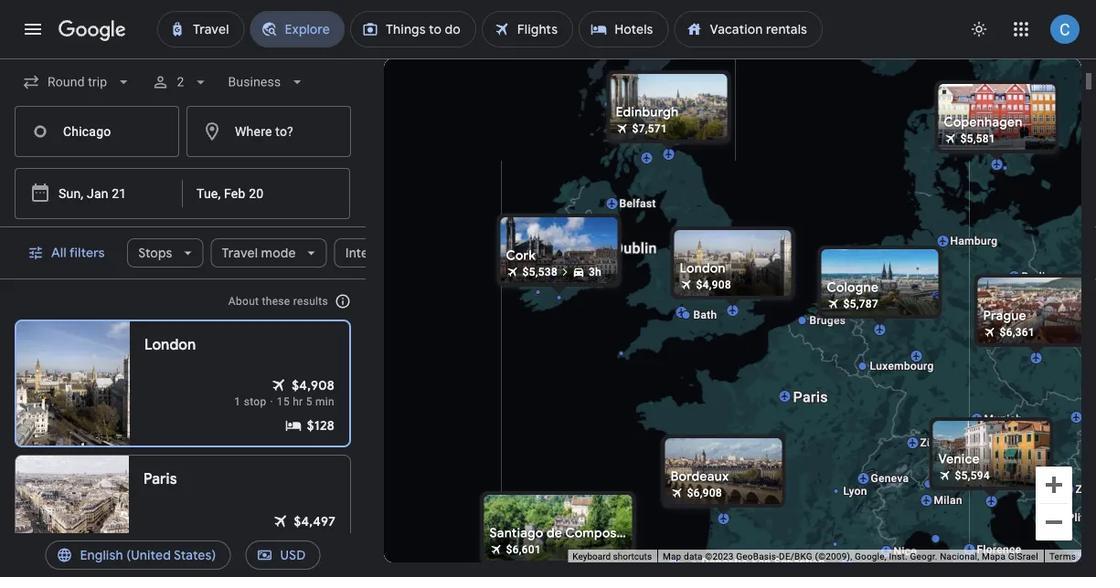Task type: locate. For each thing, give the bounding box(es) containing it.
travel mode button
[[210, 231, 327, 275]]

stop
[[244, 396, 266, 409], [238, 532, 261, 545]]

hamburg
[[950, 235, 998, 248]]

1 vertical spatial min
[[316, 532, 336, 545]]

min
[[315, 396, 335, 409], [316, 532, 336, 545]]

map data ©2023 geobasis-de/bkg (©2009), google, inst. geogr. nacional, mapa gisrael
[[663, 552, 1038, 563]]

stops button
[[127, 231, 203, 275]]

1 vertical spatial london
[[144, 336, 196, 355]]

zürich
[[920, 437, 953, 450]]

6601 US dollars text field
[[506, 544, 541, 557]]

1 vertical spatial stop
[[238, 532, 261, 545]]

bath
[[693, 309, 717, 322]]

mapa
[[982, 552, 1006, 563]]

5787 US dollars text field
[[843, 298, 879, 311]]

min for paris
[[316, 532, 336, 545]]

1 stop left 15
[[234, 396, 266, 409]]

travel
[[221, 245, 257, 261]]

5
[[306, 396, 312, 409]]

15 hr 5 min
[[277, 396, 335, 409]]

1 stop left '18'
[[229, 532, 261, 545]]

change appearance image
[[957, 7, 1001, 51]]

stop left '18'
[[238, 532, 261, 545]]

stop left 15
[[244, 396, 266, 409]]

0 vertical spatial stop
[[244, 396, 266, 409]]

nacional,
[[940, 552, 979, 563]]

de
[[547, 526, 562, 542]]

128 US dollars text field
[[307, 417, 335, 435]]

0 vertical spatial min
[[315, 396, 335, 409]]

keyboard shortcuts
[[573, 552, 652, 563]]

None field
[[15, 66, 140, 99], [221, 66, 314, 99], [15, 66, 140, 99], [221, 66, 314, 99]]

0 vertical spatial london
[[680, 261, 726, 277]]

states)
[[174, 548, 216, 564]]

map
[[663, 552, 681, 563]]

6361 US dollars text field
[[1000, 326, 1035, 339]]

paris up '(united'
[[144, 470, 177, 489]]

1 vertical spatial hr
[[287, 532, 298, 545]]

1 horizontal spatial paris
[[793, 389, 828, 406]]

Return text field
[[197, 169, 288, 218]]

0 vertical spatial hr
[[293, 396, 303, 409]]

0 vertical spatial 1
[[234, 396, 241, 409]]

1 horizontal spatial london
[[680, 261, 726, 277]]

paris down bruges
[[793, 389, 828, 406]]

$4,908
[[696, 279, 731, 292], [292, 378, 335, 394]]

1 for paris
[[229, 532, 235, 545]]

$4,497
[[294, 514, 336, 530]]

paris
[[793, 389, 828, 406], [144, 470, 177, 489]]

geneva
[[871, 473, 909, 485]]

$4,908 for 4908 us dollars text box
[[696, 279, 731, 292]]

$6,908
[[687, 487, 722, 500]]

0 vertical spatial paris
[[793, 389, 828, 406]]

lyon
[[843, 485, 867, 498]]

donostia-
[[702, 557, 752, 570]]

cork
[[506, 248, 536, 264]]

$4,908 up 5
[[292, 378, 335, 394]]

prague
[[983, 308, 1026, 325]]

all filters
[[51, 245, 105, 261]]

1 stop for paris
[[229, 532, 261, 545]]

about
[[228, 295, 259, 308]]

compostela
[[565, 526, 640, 542]]

4908 US dollars text field
[[292, 377, 335, 395]]

shortcuts
[[613, 552, 652, 563]]

1 vertical spatial 1 stop
[[229, 532, 261, 545]]

hr right '18'
[[287, 532, 298, 545]]

$6,361
[[1000, 326, 1035, 339]]

5538 US dollars text field
[[522, 266, 558, 279]]

terms link
[[1049, 552, 1076, 563]]

0 vertical spatial 1 stop
[[234, 396, 266, 409]]

©2023
[[705, 552, 734, 563]]

google,
[[855, 552, 887, 563]]

1 left 15
[[234, 396, 241, 409]]

$6,601
[[506, 544, 541, 557]]

geobasis-
[[736, 552, 779, 563]]

1 horizontal spatial $4,908
[[696, 279, 731, 292]]

$4,908 inside map region
[[696, 279, 731, 292]]

149 US dollars text field
[[307, 553, 336, 571]]

luxembourg
[[870, 360, 934, 373]]

1 vertical spatial 1
[[229, 532, 235, 545]]

interests button
[[334, 231, 430, 275]]

1
[[234, 396, 241, 409], [229, 532, 235, 545]]

min for london
[[315, 396, 335, 409]]

0 vertical spatial $4,908
[[696, 279, 731, 292]]

$4,908 up the bath
[[696, 279, 731, 292]]

gisrael
[[1008, 552, 1038, 563]]

mode
[[261, 245, 296, 261]]

copenhagen
[[944, 112, 1023, 129]]

1 stop
[[234, 396, 266, 409], [229, 532, 261, 545]]

2 button
[[144, 60, 217, 104]]

1 for london
[[234, 396, 241, 409]]

None text field
[[15, 106, 179, 157]]

1 left '18'
[[229, 532, 235, 545]]

london inside map region
[[680, 261, 726, 277]]

milan
[[934, 495, 962, 507]]

munich
[[984, 413, 1022, 426]]

0 horizontal spatial london
[[144, 336, 196, 355]]

hr left 5
[[293, 396, 303, 409]]

min right 5
[[315, 396, 335, 409]]

$5,787
[[843, 298, 879, 311]]

map region
[[267, 0, 1096, 578]]

birmingham
[[703, 272, 766, 284]]

0 horizontal spatial $4,908
[[292, 378, 335, 394]]

18
[[271, 532, 284, 545]]

6908 US dollars text field
[[687, 487, 722, 500]]

min right '30'
[[316, 532, 336, 545]]

1 vertical spatial $4,908
[[292, 378, 335, 394]]

hr
[[293, 396, 303, 409], [287, 532, 298, 545]]

keyboard
[[573, 552, 611, 563]]

filters
[[69, 245, 105, 261]]

0 horizontal spatial paris
[[144, 470, 177, 489]]

$5,538
[[522, 266, 558, 279]]



Task type: vqa. For each thing, say whether or not it's contained in the screenshot.
Footer
no



Task type: describe. For each thing, give the bounding box(es) containing it.
sebastian
[[774, 557, 825, 570]]

5594 US dollars text field
[[955, 470, 990, 483]]

stops
[[138, 245, 172, 261]]

results
[[293, 295, 328, 308]]

nice
[[894, 546, 917, 559]]

7571 US dollars text field
[[632, 123, 667, 135]]

5581 US dollars text field
[[960, 131, 996, 144]]

santiago
[[490, 526, 543, 542]]

usd button
[[245, 534, 320, 578]]

loading results progress bar
[[0, 59, 1096, 62]]

dublin
[[614, 240, 657, 257]]

$5,594
[[955, 470, 990, 483]]

donostia-san sebastian
[[702, 557, 825, 570]]

inst.
[[889, 552, 908, 563]]

san
[[752, 557, 771, 570]]

all filters button
[[16, 231, 119, 275]]

belfast
[[619, 197, 656, 210]]

geogr.
[[910, 552, 938, 563]]

venice
[[938, 452, 980, 468]]

florence
[[977, 544, 1021, 557]]

manchester
[[696, 237, 757, 250]]

4497 US dollars text field
[[294, 513, 336, 531]]

(united
[[126, 548, 171, 564]]

english
[[80, 548, 123, 564]]

all
[[51, 245, 67, 261]]

amsterdam
[[846, 274, 925, 291]]

usd
[[280, 548, 306, 564]]

(©2009),
[[815, 552, 852, 563]]

18 hr 30 min
[[271, 532, 336, 545]]

dolomites
[[990, 466, 1042, 479]]

$128
[[307, 418, 335, 434]]

terms
[[1049, 552, 1076, 563]]

hr for paris
[[287, 532, 298, 545]]

main menu image
[[22, 18, 44, 40]]

plitvic
[[1067, 512, 1096, 525]]

stop for paris
[[238, 532, 261, 545]]

data
[[684, 552, 703, 563]]

Where to? text field
[[186, 106, 351, 157]]

4908 US dollars text field
[[696, 279, 731, 292]]

berlin
[[1022, 271, 1052, 283]]

santiago de compostela
[[490, 526, 640, 542]]

travel mode
[[221, 245, 296, 261]]

english (united states)
[[80, 548, 216, 564]]

1 vertical spatial paris
[[144, 470, 177, 489]]

$7,571
[[632, 123, 667, 135]]

hr for london
[[293, 396, 303, 409]]

$5,581
[[960, 131, 996, 144]]

skye
[[614, 98, 638, 111]]

2
[[177, 75, 184, 90]]

3h
[[589, 266, 602, 279]]

edinburgh
[[616, 104, 679, 121]]

Departure text field
[[59, 169, 143, 218]]

english (united states) button
[[45, 534, 231, 578]]

de/bkg
[[779, 552, 813, 563]]

stop for london
[[244, 396, 266, 409]]

$149
[[307, 554, 336, 570]]

1 stop for london
[[234, 396, 266, 409]]

about these results
[[228, 295, 328, 308]]

30
[[300, 532, 313, 545]]

interests
[[345, 245, 399, 261]]

paris inside map region
[[793, 389, 828, 406]]

bruges
[[810, 314, 846, 327]]

these
[[262, 295, 290, 308]]

$4,908 for $4,908 text field
[[292, 378, 335, 394]]

about these results image
[[321, 280, 365, 324]]

cologne
[[827, 280, 879, 296]]

zagr
[[1076, 484, 1096, 496]]

keyboard shortcuts button
[[573, 551, 652, 564]]

bordeaux
[[671, 469, 729, 485]]

15
[[277, 396, 290, 409]]

3 hours text field
[[589, 266, 602, 279]]



